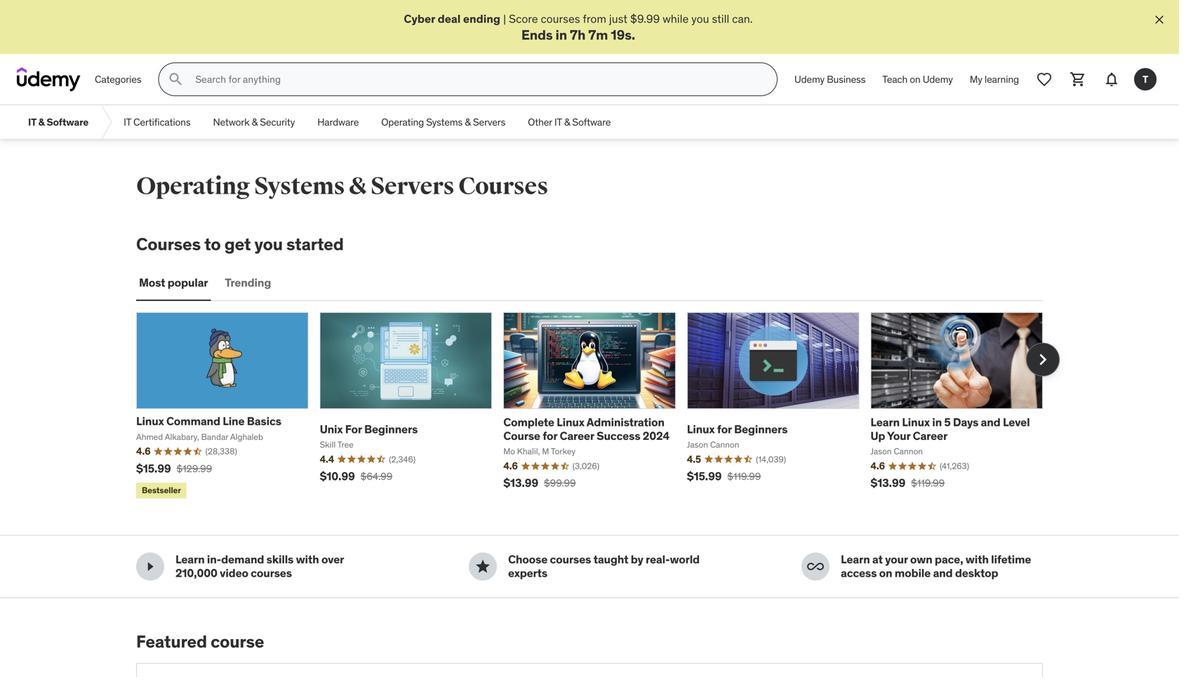 Task type: vqa. For each thing, say whether or not it's contained in the screenshot.
2nd total from right
no



Task type: describe. For each thing, give the bounding box(es) containing it.
days
[[953, 415, 979, 430]]

udemy image
[[17, 68, 81, 91]]

linux for beginners
[[687, 422, 788, 436]]

at
[[872, 552, 883, 567]]

operating systems & servers
[[381, 116, 505, 128]]

servers for operating systems & servers
[[473, 116, 505, 128]]

trending button
[[222, 266, 274, 300]]

your
[[887, 429, 911, 443]]

level
[[1003, 415, 1030, 430]]

and inside learn at your own pace, with lifetime access on mobile and desktop
[[933, 566, 953, 580]]

|
[[503, 12, 506, 26]]

cyber deal ending | score courses from just $9.99 while you still can. ends in 7h 7m 19s .
[[404, 12, 753, 43]]

cyber
[[404, 12, 435, 26]]

basics
[[247, 414, 281, 429]]

learn in-demand skills with over 210,000 video courses
[[175, 552, 344, 580]]

shopping cart with 0 items image
[[1070, 71, 1087, 88]]

servers for operating systems & servers courses
[[371, 172, 454, 201]]

wishlist image
[[1036, 71, 1053, 88]]

learn for learn linux in 5 days and level up your career
[[871, 415, 900, 430]]

my learning link
[[961, 63, 1028, 96]]

certifications
[[133, 116, 191, 128]]

on inside learn at your own pace, with lifetime access on mobile and desktop
[[879, 566, 892, 580]]

& for operating systems & servers courses
[[349, 172, 367, 201]]

desktop
[[955, 566, 998, 580]]

$9.99
[[630, 12, 660, 26]]

courses to get you started
[[136, 234, 344, 255]]

in inside cyber deal ending | score courses from just $9.99 while you still can. ends in 7h 7m 19s .
[[556, 26, 567, 43]]

unix for beginners link
[[320, 422, 418, 436]]

learn for learn at your own pace, with lifetime access on mobile and desktop
[[841, 552, 870, 567]]

most popular button
[[136, 266, 211, 300]]

trending
[[225, 275, 271, 290]]

most
[[139, 275, 165, 290]]

other it & software link
[[517, 105, 622, 139]]

you inside cyber deal ending | score courses from just $9.99 while you still can. ends in 7h 7m 19s .
[[691, 12, 709, 26]]

& down udemy image
[[38, 116, 45, 128]]

it for it certifications
[[124, 116, 131, 128]]

operating for operating systems & servers courses
[[136, 172, 250, 201]]

and inside learn linux in 5 days and level up your career
[[981, 415, 1001, 430]]

most popular
[[139, 275, 208, 290]]

pace,
[[935, 552, 963, 567]]

administration
[[587, 415, 665, 430]]

it certifications link
[[112, 105, 202, 139]]

business
[[827, 73, 866, 86]]

success
[[597, 429, 640, 443]]

access
[[841, 566, 877, 580]]

& for other it & software
[[564, 116, 570, 128]]

1 udemy from the left
[[794, 73, 825, 86]]

medium image for learn
[[142, 558, 159, 575]]

2 udemy from the left
[[923, 73, 953, 86]]

operating systems & servers courses
[[136, 172, 548, 201]]

choose courses taught by real-world experts
[[508, 552, 700, 580]]

with inside learn at your own pace, with lifetime access on mobile and desktop
[[966, 552, 989, 567]]

next image
[[1032, 348, 1054, 371]]

1 software from the left
[[47, 116, 88, 128]]

career inside complete linux administration course for career success 2024
[[560, 429, 594, 443]]

& inside 'link'
[[252, 116, 258, 128]]

hardware
[[317, 116, 359, 128]]

lifetime
[[991, 552, 1031, 567]]

my learning
[[970, 73, 1019, 86]]

deal
[[438, 12, 461, 26]]

learn linux in 5 days and level up your career link
[[871, 415, 1030, 443]]

ends
[[521, 26, 553, 43]]

linux right the 2024
[[687, 422, 715, 436]]

udemy business
[[794, 73, 866, 86]]

in inside learn linux in 5 days and level up your career
[[932, 415, 942, 430]]

get
[[224, 234, 251, 255]]

.
[[632, 26, 635, 43]]

it & software link
[[17, 105, 100, 139]]

featured course
[[136, 631, 264, 652]]

while
[[663, 12, 689, 26]]

0 vertical spatial courses
[[458, 172, 548, 201]]

categories
[[95, 73, 141, 86]]

skills
[[266, 552, 294, 567]]

hardware link
[[306, 105, 370, 139]]

close image
[[1153, 13, 1167, 27]]

other
[[528, 116, 552, 128]]

210,000
[[175, 566, 217, 580]]

operating systems & servers link
[[370, 105, 517, 139]]

teach on udemy link
[[874, 63, 961, 96]]

notifications image
[[1103, 71, 1120, 88]]

to
[[204, 234, 221, 255]]

from
[[583, 12, 606, 26]]

just
[[609, 12, 628, 26]]

mobile
[[895, 566, 931, 580]]

network
[[213, 116, 250, 128]]

featured
[[136, 631, 207, 652]]

still
[[712, 12, 729, 26]]

3 it from the left
[[554, 116, 562, 128]]

complete linux administration course for career success 2024 link
[[503, 415, 670, 443]]

on inside teach on udemy link
[[910, 73, 921, 86]]

for
[[345, 422, 362, 436]]

course
[[211, 631, 264, 652]]



Task type: locate. For each thing, give the bounding box(es) containing it.
software left arrow pointing to subcategory menu links icon
[[47, 116, 88, 128]]

learn left the in- on the left bottom
[[175, 552, 205, 567]]

other it & software
[[528, 116, 611, 128]]

1 horizontal spatial systems
[[426, 116, 463, 128]]

career right your
[[913, 429, 948, 443]]

courses inside learn in-demand skills with over 210,000 video courses
[[251, 566, 292, 580]]

0 horizontal spatial career
[[560, 429, 594, 443]]

0 horizontal spatial udemy
[[794, 73, 825, 86]]

1 horizontal spatial for
[[717, 422, 732, 436]]

with
[[296, 552, 319, 567], [966, 552, 989, 567]]

on right teach
[[910, 73, 921, 86]]

linux left 'command'
[[136, 414, 164, 429]]

in left 5
[[932, 415, 942, 430]]

medium image
[[142, 558, 159, 575], [474, 558, 491, 575]]

popular
[[168, 275, 208, 290]]

& for operating systems & servers
[[465, 116, 471, 128]]

it down udemy image
[[28, 116, 36, 128]]

2 medium image from the left
[[474, 558, 491, 575]]

1 horizontal spatial with
[[966, 552, 989, 567]]

operating right the hardware
[[381, 116, 424, 128]]

0 horizontal spatial it
[[28, 116, 36, 128]]

udemy left the my
[[923, 73, 953, 86]]

1 horizontal spatial software
[[572, 116, 611, 128]]

categories button
[[86, 63, 150, 96]]

in-
[[207, 552, 221, 567]]

0 horizontal spatial and
[[933, 566, 953, 580]]

beginners inside linux command line basics unix for beginners
[[364, 422, 418, 436]]

0 horizontal spatial with
[[296, 552, 319, 567]]

video
[[220, 566, 248, 580]]

software
[[47, 116, 88, 128], [572, 116, 611, 128]]

1 horizontal spatial career
[[913, 429, 948, 443]]

udemy business link
[[786, 63, 874, 96]]

security
[[260, 116, 295, 128]]

0 vertical spatial and
[[981, 415, 1001, 430]]

learn left at
[[841, 552, 870, 567]]

courses inside cyber deal ending | score courses from just $9.99 while you still can. ends in 7h 7m 19s .
[[541, 12, 580, 26]]

my
[[970, 73, 982, 86]]

linux inside complete linux administration course for career success 2024
[[557, 415, 585, 430]]

complete
[[503, 415, 554, 430]]

2 horizontal spatial learn
[[871, 415, 900, 430]]

it certifications
[[124, 116, 191, 128]]

1 horizontal spatial udemy
[[923, 73, 953, 86]]

2 with from the left
[[966, 552, 989, 567]]

for right the 2024
[[717, 422, 732, 436]]

0 horizontal spatial beginners
[[364, 422, 418, 436]]

you left still
[[691, 12, 709, 26]]

arrow pointing to subcategory menu links image
[[100, 105, 112, 139]]

0 horizontal spatial courses
[[136, 234, 201, 255]]

1 vertical spatial operating
[[136, 172, 250, 201]]

demand
[[221, 552, 264, 567]]

own
[[910, 552, 933, 567]]

t link
[[1129, 63, 1162, 96]]

ending
[[463, 12, 500, 26]]

score
[[509, 12, 538, 26]]

0 horizontal spatial learn
[[175, 552, 205, 567]]

linux inside linux command line basics unix for beginners
[[136, 414, 164, 429]]

1 vertical spatial you
[[254, 234, 283, 255]]

0 horizontal spatial in
[[556, 26, 567, 43]]

& down hardware link
[[349, 172, 367, 201]]

up
[[871, 429, 885, 443]]

0 vertical spatial in
[[556, 26, 567, 43]]

submit search image
[[167, 71, 184, 88]]

& right other
[[564, 116, 570, 128]]

2 career from the left
[[913, 429, 948, 443]]

1 vertical spatial in
[[932, 415, 942, 430]]

1 horizontal spatial and
[[981, 415, 1001, 430]]

it & software
[[28, 116, 88, 128]]

systems for operating systems & servers courses
[[254, 172, 345, 201]]

1 horizontal spatial medium image
[[474, 558, 491, 575]]

courses left taught
[[550, 552, 591, 567]]

command
[[166, 414, 220, 429]]

and
[[981, 415, 1001, 430], [933, 566, 953, 580]]

linux command line basics link
[[136, 414, 281, 429]]

choose
[[508, 552, 548, 567]]

by
[[631, 552, 643, 567]]

with left over
[[296, 552, 319, 567]]

courses
[[541, 12, 580, 26], [550, 552, 591, 567], [251, 566, 292, 580]]

0 horizontal spatial servers
[[371, 172, 454, 201]]

1 vertical spatial systems
[[254, 172, 345, 201]]

in
[[556, 26, 567, 43], [932, 415, 942, 430]]

unix
[[320, 422, 343, 436]]

0 horizontal spatial systems
[[254, 172, 345, 201]]

systems up "started"
[[254, 172, 345, 201]]

complete linux administration course for career success 2024
[[503, 415, 670, 443]]

0 horizontal spatial software
[[47, 116, 88, 128]]

teach on udemy
[[883, 73, 953, 86]]

1 medium image from the left
[[142, 558, 159, 575]]

career inside learn linux in 5 days and level up your career
[[913, 429, 948, 443]]

7h 7m 19s
[[570, 26, 632, 43]]

1 horizontal spatial on
[[910, 73, 921, 86]]

your
[[885, 552, 908, 567]]

with right pace, at the right bottom of the page
[[966, 552, 989, 567]]

learn inside learn linux in 5 days and level up your career
[[871, 415, 900, 430]]

0 vertical spatial servers
[[473, 116, 505, 128]]

servers
[[473, 116, 505, 128], [371, 172, 454, 201]]

learn inside learn at your own pace, with lifetime access on mobile and desktop
[[841, 552, 870, 567]]

linux left 5
[[902, 415, 930, 430]]

for
[[717, 422, 732, 436], [543, 429, 557, 443]]

operating up to
[[136, 172, 250, 201]]

teach
[[883, 73, 908, 86]]

experts
[[508, 566, 548, 580]]

linux for beginners link
[[687, 422, 788, 436]]

linux inside learn linux in 5 days and level up your career
[[902, 415, 930, 430]]

systems
[[426, 116, 463, 128], [254, 172, 345, 201]]

systems down 'search for anything' text field
[[426, 116, 463, 128]]

learn linux in 5 days and level up your career
[[871, 415, 1030, 443]]

operating
[[381, 116, 424, 128], [136, 172, 250, 201]]

5
[[944, 415, 951, 430]]

medium image left the experts
[[474, 558, 491, 575]]

t
[[1143, 73, 1148, 85]]

0 vertical spatial on
[[910, 73, 921, 86]]

systems for operating systems & servers
[[426, 116, 463, 128]]

on left mobile
[[879, 566, 892, 580]]

network & security
[[213, 116, 295, 128]]

2 software from the left
[[572, 116, 611, 128]]

1 horizontal spatial it
[[124, 116, 131, 128]]

1 horizontal spatial courses
[[458, 172, 548, 201]]

for right course
[[543, 429, 557, 443]]

0 vertical spatial operating
[[381, 116, 424, 128]]

world
[[670, 552, 700, 567]]

and right own
[[933, 566, 953, 580]]

1 it from the left
[[28, 116, 36, 128]]

1 career from the left
[[560, 429, 594, 443]]

courses up ends
[[541, 12, 580, 26]]

1 vertical spatial and
[[933, 566, 953, 580]]

courses right video
[[251, 566, 292, 580]]

medium image
[[807, 558, 824, 575]]

and right days
[[981, 415, 1001, 430]]

learn left 5
[[871, 415, 900, 430]]

learn at your own pace, with lifetime access on mobile and desktop
[[841, 552, 1031, 580]]

courses inside the choose courses taught by real-world experts
[[550, 552, 591, 567]]

2 it from the left
[[124, 116, 131, 128]]

1 horizontal spatial you
[[691, 12, 709, 26]]

1 vertical spatial on
[[879, 566, 892, 580]]

carousel element
[[136, 312, 1060, 501]]

medium image left 210,000
[[142, 558, 159, 575]]

0 horizontal spatial operating
[[136, 172, 250, 201]]

course
[[503, 429, 540, 443]]

Search for anything text field
[[193, 68, 760, 91]]

for inside complete linux administration course for career success 2024
[[543, 429, 557, 443]]

2 beginners from the left
[[734, 422, 788, 436]]

1 horizontal spatial in
[[932, 415, 942, 430]]

1 horizontal spatial servers
[[473, 116, 505, 128]]

it right other
[[554, 116, 562, 128]]

udemy left 'business'
[[794, 73, 825, 86]]

career left success
[[560, 429, 594, 443]]

1 horizontal spatial operating
[[381, 116, 424, 128]]

servers inside operating systems & servers link
[[473, 116, 505, 128]]

software right other
[[572, 116, 611, 128]]

0 vertical spatial systems
[[426, 116, 463, 128]]

started
[[286, 234, 344, 255]]

courses
[[458, 172, 548, 201], [136, 234, 201, 255]]

1 vertical spatial courses
[[136, 234, 201, 255]]

taught
[[594, 552, 628, 567]]

0 horizontal spatial you
[[254, 234, 283, 255]]

1 with from the left
[[296, 552, 319, 567]]

on
[[910, 73, 921, 86], [879, 566, 892, 580]]

can.
[[732, 12, 753, 26]]

learn inside learn in-demand skills with over 210,000 video courses
[[175, 552, 205, 567]]

linux right complete
[[557, 415, 585, 430]]

& down 'search for anything' text field
[[465, 116, 471, 128]]

line
[[223, 414, 245, 429]]

it
[[28, 116, 36, 128], [124, 116, 131, 128], [554, 116, 562, 128]]

learning
[[985, 73, 1019, 86]]

over
[[321, 552, 344, 567]]

medium image for choose
[[474, 558, 491, 575]]

0 horizontal spatial for
[[543, 429, 557, 443]]

you right "get"
[[254, 234, 283, 255]]

it right arrow pointing to subcategory menu links icon
[[124, 116, 131, 128]]

1 beginners from the left
[[364, 422, 418, 436]]

1 horizontal spatial beginners
[[734, 422, 788, 436]]

0 horizontal spatial medium image
[[142, 558, 159, 575]]

& left the security on the left top of page
[[252, 116, 258, 128]]

in right ends
[[556, 26, 567, 43]]

0 horizontal spatial on
[[879, 566, 892, 580]]

it for it & software
[[28, 116, 36, 128]]

1 vertical spatial servers
[[371, 172, 454, 201]]

operating for operating systems & servers
[[381, 116, 424, 128]]

1 horizontal spatial learn
[[841, 552, 870, 567]]

learn for learn in-demand skills with over 210,000 video courses
[[175, 552, 205, 567]]

network & security link
[[202, 105, 306, 139]]

0 vertical spatial you
[[691, 12, 709, 26]]

linux
[[136, 414, 164, 429], [557, 415, 585, 430], [902, 415, 930, 430], [687, 422, 715, 436]]

2 horizontal spatial it
[[554, 116, 562, 128]]

with inside learn in-demand skills with over 210,000 video courses
[[296, 552, 319, 567]]



